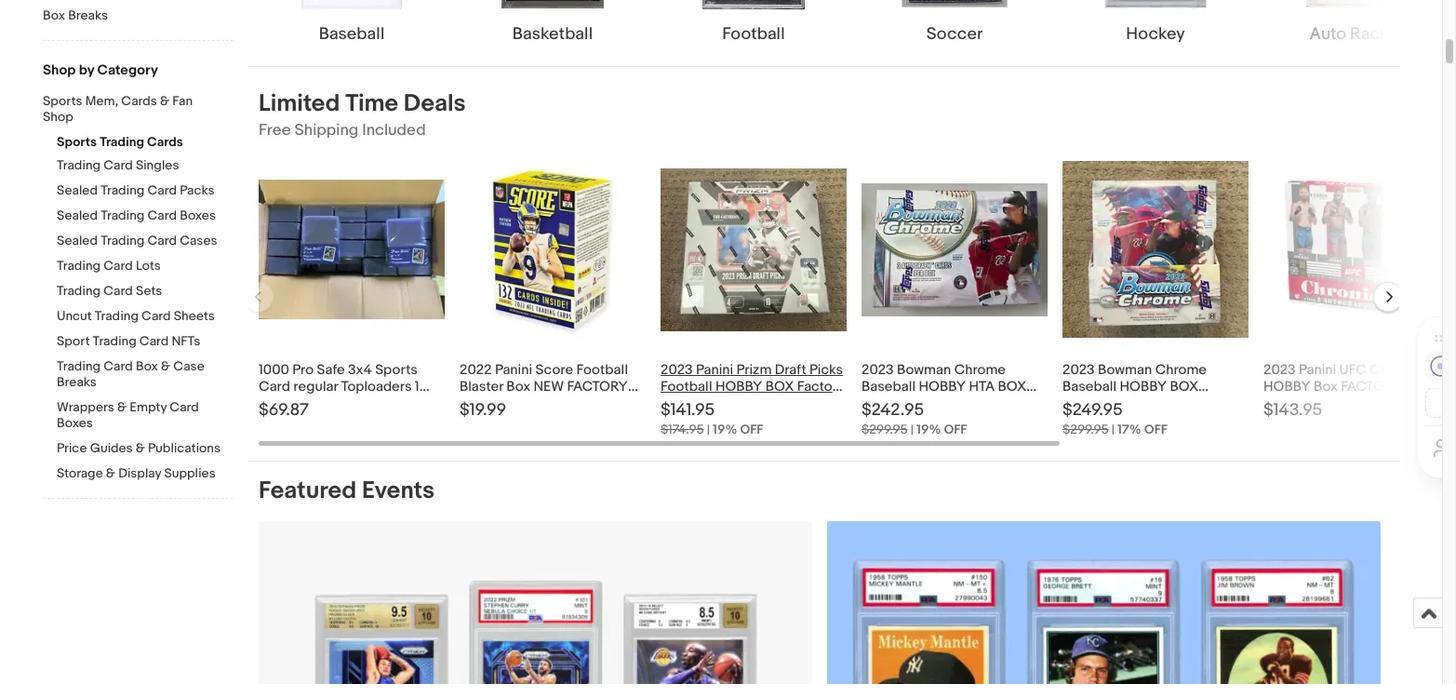 Task type: locate. For each thing, give the bounding box(es) containing it.
2022 panini score football blaster box new factory sealed
[[460, 361, 628, 413]]

2023
[[661, 361, 693, 379], [862, 361, 894, 379], [1063, 361, 1095, 379], [1264, 361, 1296, 379]]

2 sealed from the left
[[1264, 395, 1314, 413]]

1 panini from the left
[[495, 361, 533, 379]]

bowman inside the 2023 bowman chrome baseball hobby hta box factory sealed 3 autos
[[897, 361, 952, 379]]

packs right 6
[[1328, 395, 1366, 413]]

cards up singles
[[147, 134, 183, 150]]

boxes up cases
[[180, 208, 216, 223]]

2023 inside 2023 panini ufc chronicles hobby box factory sealed 6 packs 2 autos
[[1264, 361, 1296, 379]]

factory
[[798, 378, 845, 396], [862, 395, 909, 413], [1063, 395, 1110, 413]]

panini up 6
[[1299, 361, 1337, 379]]

0 horizontal spatial $299.95
[[862, 422, 908, 438]]

boxes up price
[[57, 415, 93, 431]]

publications
[[148, 440, 221, 456]]

2 horizontal spatial |
[[1112, 422, 1115, 438]]

2 hobby from the left
[[919, 378, 966, 396]]

2 2 from the left
[[1369, 395, 1377, 413]]

1 horizontal spatial panini
[[696, 361, 734, 379]]

panini right the 2022
[[495, 361, 533, 379]]

1 autos from the left
[[971, 395, 1008, 413]]

off inside "$141.95 $174.95 | 19% off"
[[740, 422, 764, 438]]

0 horizontal spatial sealed
[[460, 395, 510, 413]]

bowman for $249.95
[[1098, 361, 1153, 379]]

2 down chronicles
[[1369, 395, 1377, 413]]

off down 3
[[944, 422, 967, 438]]

2023 up $249.95
[[1063, 361, 1095, 379]]

1 horizontal spatial boxes
[[180, 208, 216, 223]]

1 horizontal spatial 2
[[1369, 395, 1377, 413]]

hobby
[[716, 378, 763, 396], [919, 378, 966, 396], [1120, 378, 1167, 396], [1264, 378, 1311, 396]]

3 off from the left
[[1145, 422, 1168, 438]]

panini
[[495, 361, 533, 379], [696, 361, 734, 379], [1299, 361, 1337, 379]]

factory inside the 2023 bowman chrome baseball hobby hta box factory sealed 3 autos
[[862, 395, 909, 413]]

1 vertical spatial sports
[[57, 134, 97, 150]]

guides
[[90, 440, 133, 456]]

football
[[723, 24, 785, 45], [577, 361, 628, 379], [661, 378, 713, 396]]

nfts
[[172, 333, 200, 349]]

baseball up $249.95
[[1063, 378, 1117, 396]]

box
[[766, 378, 794, 396], [998, 378, 1027, 396], [1171, 378, 1199, 396]]

1 horizontal spatial factory
[[862, 395, 909, 413]]

2 autos from the left
[[1172, 395, 1209, 413]]

panini inside 2023 panini ufc chronicles hobby box factory sealed 6 packs 2 autos
[[1299, 361, 1337, 379]]

trading card lots link
[[57, 258, 234, 276]]

off
[[740, 422, 764, 438], [944, 422, 967, 438], [1145, 422, 1168, 438]]

autos right $249.95 $299.95 | 17% off
[[1172, 395, 1209, 413]]

0 horizontal spatial 2
[[1161, 395, 1169, 413]]

factory right 6
[[1341, 378, 1403, 396]]

2023 for $242.95
[[862, 361, 894, 379]]

0 horizontal spatial bowman
[[897, 361, 952, 379]]

chrome inside 2023 bowman chrome baseball hobby box factory sealed 2 autos
[[1156, 361, 1207, 379]]

box up shop by category
[[43, 7, 65, 23]]

1 horizontal spatial bowman
[[1098, 361, 1153, 379]]

off down autos
[[740, 422, 764, 438]]

singles
[[136, 157, 179, 173]]

sealed left 3
[[912, 395, 957, 413]]

baseball for $242.95
[[862, 378, 916, 396]]

0 horizontal spatial 19%
[[713, 422, 738, 438]]

featured
[[259, 477, 357, 506]]

featured events
[[259, 477, 435, 506]]

1 horizontal spatial off
[[944, 422, 967, 438]]

1 horizontal spatial chrome
[[1156, 361, 1207, 379]]

autos inside 2023 panini ufc chronicles hobby box factory sealed 6 packs 2 autos
[[1380, 395, 1417, 413]]

2023 up $143.95
[[1264, 361, 1296, 379]]

baseball up $242.95
[[862, 378, 916, 396]]

3 panini from the left
[[1299, 361, 1337, 379]]

3 box from the left
[[1171, 378, 1199, 396]]

1 vertical spatial shop
[[43, 109, 73, 125]]

1 shop from the top
[[43, 61, 76, 79]]

factory right "new"
[[567, 378, 628, 396]]

1 horizontal spatial 19%
[[917, 422, 941, 438]]

$174.95
[[661, 422, 704, 438]]

1 vertical spatial boxes
[[57, 415, 93, 431]]

price
[[57, 440, 87, 456]]

packs
[[180, 182, 215, 198], [1328, 395, 1366, 413]]

3 hobby from the left
[[1120, 378, 1167, 396]]

sealed up '$174.95' text field
[[661, 395, 705, 413]]

1 horizontal spatial packs
[[1328, 395, 1366, 413]]

cards
[[121, 93, 157, 109], [147, 134, 183, 150]]

& left case
[[161, 358, 171, 374]]

autos
[[971, 395, 1008, 413], [1172, 395, 1209, 413], [1380, 395, 1417, 413]]

factory right prizm
[[798, 378, 845, 396]]

hockey
[[1127, 24, 1186, 45]]

0 horizontal spatial football
[[577, 361, 628, 379]]

off for $242.95
[[944, 422, 967, 438]]

1 horizontal spatial baseball
[[862, 378, 916, 396]]

2 horizontal spatial autos
[[1380, 395, 1417, 413]]

hobby up $249.95 $299.95 | 17% off
[[1120, 378, 1167, 396]]

1 horizontal spatial |
[[911, 422, 914, 438]]

1 2023 from the left
[[661, 361, 693, 379]]

card down uncut trading card sheets link
[[139, 333, 169, 349]]

0 horizontal spatial factory
[[567, 378, 628, 396]]

0 vertical spatial breaks
[[68, 7, 108, 23]]

football image
[[680, 0, 828, 11]]

prizm
[[737, 361, 772, 379]]

football link
[[661, 0, 847, 47]]

19% down $242.95
[[917, 422, 941, 438]]

cases
[[180, 233, 217, 249]]

$299.95 down $242.95
[[862, 422, 908, 438]]

hobby up "$141.95 $174.95 | 19% off"
[[716, 378, 763, 396]]

19% for $141.95
[[713, 422, 738, 438]]

card left lots
[[104, 258, 133, 274]]

box inside 2022 panini score football blaster box new factory sealed
[[507, 378, 531, 396]]

1 | from the left
[[707, 422, 710, 438]]

2023 up $242.95
[[862, 361, 894, 379]]

autos inside the 2023 bowman chrome baseball hobby hta box factory sealed 3 autos
[[971, 395, 1008, 413]]

panini up "4"
[[696, 361, 734, 379]]

bowman inside 2023 bowman chrome baseball hobby box factory sealed 2 autos
[[1098, 361, 1153, 379]]

breaks up wrappers in the left bottom of the page
[[57, 374, 97, 390]]

football down football image on the top
[[723, 24, 785, 45]]

bowman up $249.95 $299.95 | 17% off
[[1098, 361, 1153, 379]]

2 horizontal spatial panini
[[1299, 361, 1337, 379]]

0 horizontal spatial chrome
[[955, 361, 1006, 379]]

box
[[43, 7, 65, 23], [136, 358, 158, 374], [507, 378, 531, 396], [1314, 378, 1338, 396]]

2 chrome from the left
[[1156, 361, 1207, 379]]

baseball image
[[277, 0, 426, 11]]

hobby left hta at the bottom right
[[919, 378, 966, 396]]

2 $299.95 from the left
[[1063, 422, 1109, 438]]

2 horizontal spatial off
[[1145, 422, 1168, 438]]

by
[[79, 61, 94, 79]]

boxes
[[180, 208, 216, 223], [57, 415, 93, 431]]

1 horizontal spatial sealed
[[1264, 395, 1314, 413]]

1 box from the left
[[766, 378, 794, 396]]

1 bowman from the left
[[897, 361, 952, 379]]

19% inside "$242.95 $299.95 | 19% off"
[[917, 422, 941, 438]]

box left ufc
[[1314, 378, 1338, 396]]

box inside sports mem, cards & fan shop sports trading cards trading card singles sealed trading card packs sealed trading card boxes sealed trading card cases trading card lots trading card sets uncut trading card sheets sport trading card nfts trading card box & case breaks wrappers & empty card boxes price guides & publications storage & display supplies
[[136, 358, 158, 374]]

breaks
[[68, 7, 108, 23], [57, 374, 97, 390]]

| for $141.95
[[707, 422, 710, 438]]

sealed inside the 2023 bowman chrome baseball hobby hta box factory sealed 3 autos
[[912, 395, 957, 413]]

| inside "$141.95 $174.95 | 19% off"
[[707, 422, 710, 438]]

0 horizontal spatial packs
[[180, 182, 215, 198]]

box down sport trading card nfts link
[[136, 358, 158, 374]]

$299.95 inside $249.95 $299.95 | 17% off
[[1063, 422, 1109, 438]]

cards down category
[[121, 93, 157, 109]]

2
[[1161, 395, 1169, 413], [1369, 395, 1377, 413]]

chronicles
[[1370, 361, 1439, 379]]

3 | from the left
[[1112, 422, 1115, 438]]

panini for $143.95
[[1299, 361, 1337, 379]]

$249.95 $299.95 | 17% off
[[1063, 401, 1168, 438]]

2023 inside the 2023 bowman chrome baseball hobby hta box factory sealed 3 autos
[[862, 361, 894, 379]]

baseball inside 2023 bowman chrome baseball hobby box factory sealed 2 autos
[[1063, 378, 1117, 396]]

display
[[118, 465, 161, 481]]

shop
[[43, 61, 76, 79], [43, 109, 73, 125]]

0 horizontal spatial panini
[[495, 361, 533, 379]]

2 19% from the left
[[917, 422, 941, 438]]

baseball inside the 2023 bowman chrome baseball hobby hta box factory sealed 3 autos
[[862, 378, 916, 396]]

1 factory from the left
[[567, 378, 628, 396]]

trading
[[100, 134, 144, 150], [57, 157, 101, 173], [101, 182, 145, 198], [101, 208, 145, 223], [101, 233, 145, 249], [57, 258, 101, 274], [57, 283, 101, 299], [95, 308, 139, 324], [93, 333, 137, 349], [57, 358, 101, 374]]

2023 bowman chrome baseball hobby box factory sealed 2 autos image
[[1063, 161, 1249, 338]]

baseball for $249.95
[[1063, 378, 1117, 396]]

card up sealed trading card packs link at the left of page
[[104, 157, 133, 173]]

autos right 3
[[971, 395, 1008, 413]]

1 sealed from the left
[[460, 395, 510, 413]]

2023 for $141.95
[[661, 361, 693, 379]]

panini inside 2022 panini score football blaster box new factory sealed
[[495, 361, 533, 379]]

None text field
[[259, 522, 813, 684], [827, 522, 1381, 684], [259, 522, 813, 684], [827, 522, 1381, 684]]

factory up $299.95 text field
[[862, 395, 909, 413]]

breaks inside sports mem, cards & fan shop sports trading cards trading card singles sealed trading card packs sealed trading card boxes sealed trading card cases trading card lots trading card sets uncut trading card sheets sport trading card nfts trading card box & case breaks wrappers & empty card boxes price guides & publications storage & display supplies
[[57, 374, 97, 390]]

0 vertical spatial shop
[[43, 61, 76, 79]]

empty
[[130, 399, 167, 415]]

football up $141.95
[[661, 378, 713, 396]]

| for $242.95
[[911, 422, 914, 438]]

racing
[[1351, 24, 1404, 45]]

factory up $299.95 text box
[[1063, 395, 1110, 413]]

card down sets at the top
[[142, 308, 171, 324]]

2 right $249.95
[[1161, 395, 1169, 413]]

price guides & publications link
[[57, 440, 234, 458]]

chrome up $249.95 $299.95 | 17% off
[[1156, 361, 1207, 379]]

$299.95 text field
[[1063, 422, 1109, 438]]

shop left mem,
[[43, 109, 73, 125]]

sealed left 6
[[1264, 395, 1314, 413]]

football inside the 2023 panini prizm draft picks football hobby box factory sealed 4 autos
[[661, 378, 713, 396]]

box left "new"
[[507, 378, 531, 396]]

0 horizontal spatial off
[[740, 422, 764, 438]]

chrome up 3
[[955, 361, 1006, 379]]

0 horizontal spatial baseball
[[319, 24, 385, 45]]

2023 panini ufc chronicles hobby box factory sealed 6 packs 2 autos image
[[1264, 157, 1450, 343]]

box inside 2023 bowman chrome baseball hobby box factory sealed 2 autos
[[1171, 378, 1199, 396]]

| right '$174.95' text field
[[707, 422, 710, 438]]

hobby inside 2023 panini ufc chronicles hobby box factory sealed 6 packs 2 autos
[[1264, 378, 1311, 396]]

1 horizontal spatial $299.95
[[1063, 422, 1109, 438]]

2023 inside 2023 bowman chrome baseball hobby box factory sealed 2 autos
[[1063, 361, 1095, 379]]

football inside 2022 panini score football blaster box new factory sealed
[[577, 361, 628, 379]]

hobby inside the 2023 bowman chrome baseball hobby hta box factory sealed 3 autos
[[919, 378, 966, 396]]

time
[[346, 90, 399, 118]]

19% inside "$141.95 $174.95 | 19% off"
[[713, 422, 738, 438]]

off right 17%
[[1145, 422, 1168, 438]]

sealed up 17%
[[1113, 395, 1158, 413]]

2 inside 2023 bowman chrome baseball hobby box factory sealed 2 autos
[[1161, 395, 1169, 413]]

1 19% from the left
[[713, 422, 738, 438]]

2 factory from the left
[[1341, 378, 1403, 396]]

| left 17%
[[1112, 422, 1115, 438]]

4 2023 from the left
[[1264, 361, 1296, 379]]

19% down "4"
[[713, 422, 738, 438]]

off for $249.95
[[1145, 422, 1168, 438]]

card left sets at the top
[[104, 283, 133, 299]]

baseball down baseball image
[[319, 24, 385, 45]]

1 hobby from the left
[[716, 378, 763, 396]]

box inside the 2023 bowman chrome baseball hobby hta box factory sealed 3 autos
[[998, 378, 1027, 396]]

sports down the by
[[43, 93, 82, 109]]

$299.95
[[862, 422, 908, 438], [1063, 422, 1109, 438]]

autos down chronicles
[[1380, 395, 1417, 413]]

hobby inside 2023 bowman chrome baseball hobby box factory sealed 2 autos
[[1120, 378, 1167, 396]]

2 horizontal spatial baseball
[[1063, 378, 1117, 396]]

1 2 from the left
[[1161, 395, 1169, 413]]

2 horizontal spatial factory
[[1063, 395, 1110, 413]]

3
[[960, 395, 968, 413]]

0 vertical spatial sports
[[43, 93, 82, 109]]

0 horizontal spatial box
[[766, 378, 794, 396]]

| down $242.95
[[911, 422, 914, 438]]

1 off from the left
[[740, 422, 764, 438]]

picks
[[810, 361, 844, 379]]

3 autos from the left
[[1380, 395, 1417, 413]]

hobby up $143.95
[[1264, 378, 1311, 396]]

chrome for $242.95
[[955, 361, 1006, 379]]

factory
[[567, 378, 628, 396], [1341, 378, 1403, 396]]

sealed inside 2022 panini score football blaster box new factory sealed
[[460, 395, 510, 413]]

& left empty
[[117, 399, 127, 415]]

card down sport trading card nfts link
[[104, 358, 133, 374]]

chrome inside the 2023 bowman chrome baseball hobby hta box factory sealed 3 autos
[[955, 361, 1006, 379]]

sealed down the 2022
[[460, 395, 510, 413]]

1 vertical spatial packs
[[1328, 395, 1366, 413]]

sports down mem,
[[57, 134, 97, 150]]

football right score
[[577, 361, 628, 379]]

1 chrome from the left
[[955, 361, 1006, 379]]

| for $249.95
[[1112, 422, 1115, 438]]

2022
[[460, 361, 492, 379]]

1 horizontal spatial factory
[[1341, 378, 1403, 396]]

| inside $249.95 $299.95 | 17% off
[[1112, 422, 1115, 438]]

1 horizontal spatial box
[[998, 378, 1027, 396]]

autos inside 2023 bowman chrome baseball hobby box factory sealed 2 autos
[[1172, 395, 1209, 413]]

2 box from the left
[[998, 378, 1027, 396]]

2 panini from the left
[[696, 361, 734, 379]]

| inside "$242.95 $299.95 | 19% off"
[[911, 422, 914, 438]]

2 bowman from the left
[[1098, 361, 1153, 379]]

2 off from the left
[[944, 422, 967, 438]]

1 horizontal spatial autos
[[1172, 395, 1209, 413]]

1 horizontal spatial football
[[661, 378, 713, 396]]

trading card singles link
[[57, 157, 234, 175]]

2023 up $141.95
[[661, 361, 693, 379]]

bowman
[[897, 361, 952, 379], [1098, 361, 1153, 379]]

breaks up the by
[[68, 7, 108, 23]]

0 vertical spatial packs
[[180, 182, 215, 198]]

0 horizontal spatial factory
[[798, 378, 845, 396]]

autos
[[720, 395, 765, 413]]

wrappers
[[57, 399, 114, 415]]

sports mem, cards & fan shop sports trading cards trading card singles sealed trading card packs sealed trading card boxes sealed trading card cases trading card lots trading card sets uncut trading card sheets sport trading card nfts trading card box & case breaks wrappers & empty card boxes price guides & publications storage & display supplies
[[43, 93, 221, 481]]

$299.95 down $249.95
[[1063, 422, 1109, 438]]

limited time deals free shipping included
[[259, 90, 466, 140]]

&
[[160, 93, 170, 109], [161, 358, 171, 374], [117, 399, 127, 415], [136, 440, 145, 456], [106, 465, 115, 481]]

off inside "$242.95 $299.95 | 19% off"
[[944, 422, 967, 438]]

auto racing image
[[1283, 0, 1432, 11]]

chrome
[[955, 361, 1006, 379], [1156, 361, 1207, 379]]

2023 panini ufc chronicles hobby box factory sealed 6 packs 2 autos
[[1264, 361, 1439, 413]]

4 hobby from the left
[[1264, 378, 1311, 396]]

3 2023 from the left
[[1063, 361, 1095, 379]]

2 2023 from the left
[[862, 361, 894, 379]]

1 $299.95 from the left
[[862, 422, 908, 438]]

shop left the by
[[43, 61, 76, 79]]

sport trading card nfts link
[[57, 333, 234, 351]]

$69.87
[[259, 401, 309, 421]]

sealed
[[57, 182, 98, 198], [57, 208, 98, 223], [57, 233, 98, 249], [661, 395, 705, 413], [912, 395, 957, 413], [1113, 395, 1158, 413]]

sports
[[43, 93, 82, 109], [57, 134, 97, 150]]

off inside $249.95 $299.95 | 17% off
[[1145, 422, 1168, 438]]

sealed trading card boxes link
[[57, 208, 234, 225]]

panini inside the 2023 panini prizm draft picks football hobby box factory sealed 4 autos
[[696, 361, 734, 379]]

packs up cases
[[180, 182, 215, 198]]

2 horizontal spatial box
[[1171, 378, 1199, 396]]

2 shop from the top
[[43, 109, 73, 125]]

& up display
[[136, 440, 145, 456]]

bowman for $242.95
[[897, 361, 952, 379]]

bowman up "$242.95 $299.95 | 19% off"
[[897, 361, 952, 379]]

1 vertical spatial breaks
[[57, 374, 97, 390]]

panini for $19.99
[[495, 361, 533, 379]]

2023 inside the 2023 panini prizm draft picks football hobby box factory sealed 4 autos
[[661, 361, 693, 379]]

deals
[[404, 90, 466, 118]]

|
[[707, 422, 710, 438], [911, 422, 914, 438], [1112, 422, 1115, 438]]

19%
[[713, 422, 738, 438], [917, 422, 941, 438]]

0 horizontal spatial |
[[707, 422, 710, 438]]

$299.95 inside "$242.95 $299.95 | 19% off"
[[862, 422, 908, 438]]

2 horizontal spatial football
[[723, 24, 785, 45]]

0 horizontal spatial autos
[[971, 395, 1008, 413]]

2 | from the left
[[911, 422, 914, 438]]



Task type: vqa. For each thing, say whether or not it's contained in the screenshot.


Task type: describe. For each thing, give the bounding box(es) containing it.
panini for $141.95
[[696, 361, 734, 379]]

sealed inside 2023 panini ufc chronicles hobby box factory sealed 6 packs 2 autos
[[1264, 395, 1314, 413]]

4
[[708, 395, 717, 413]]

& down guides at the bottom of the page
[[106, 465, 115, 481]]

card right empty
[[170, 399, 199, 415]]

$299.95 text field
[[862, 422, 908, 438]]

sealed down trading card singles link
[[57, 182, 98, 198]]

box breaks
[[43, 7, 108, 23]]

uncut
[[57, 308, 92, 324]]

1000 pro safe 3x4 sports card regular toploaders 1 case 34082-d new top loaders image
[[259, 180, 445, 320]]

soccer image
[[881, 0, 1030, 11]]

$143.95
[[1264, 401, 1323, 421]]

$242.95
[[862, 401, 924, 421]]

0 horizontal spatial boxes
[[57, 415, 93, 431]]

box breaks link
[[43, 7, 234, 25]]

lots
[[136, 258, 161, 274]]

2022 panini score football blaster box new factory sealed image
[[460, 157, 646, 343]]

0 vertical spatial boxes
[[180, 208, 216, 223]]

fan
[[172, 93, 193, 109]]

0 vertical spatial cards
[[121, 93, 157, 109]]

factory inside 2022 panini score football blaster box new factory sealed
[[567, 378, 628, 396]]

supplies
[[164, 465, 216, 481]]

17%
[[1118, 422, 1142, 438]]

box inside 2023 panini ufc chronicles hobby box factory sealed 6 packs 2 autos
[[1314, 378, 1338, 396]]

sports mem, cards & fan shop link
[[43, 93, 220, 127]]

auto
[[1310, 24, 1347, 45]]

hobby for $143.95
[[1264, 378, 1311, 396]]

2023 bowman chrome baseball hobby hta box factory sealed 3 autos image
[[862, 183, 1048, 316]]

card down sealed trading card packs link at the left of page
[[148, 208, 177, 223]]

mem,
[[85, 93, 118, 109]]

category
[[97, 61, 158, 79]]

hobby for $249.95
[[1120, 378, 1167, 396]]

$69.87 link
[[259, 157, 445, 441]]

sealed down sealed trading card packs link at the left of page
[[57, 208, 98, 223]]

$19.99
[[460, 401, 506, 421]]

factory inside the 2023 panini prizm draft picks football hobby box factory sealed 4 autos
[[798, 378, 845, 396]]

events
[[362, 477, 435, 506]]

basketball image
[[478, 0, 627, 11]]

free
[[259, 121, 291, 140]]

2023 panini prizm draft picks football hobby box factory sealed 4 autos
[[661, 361, 845, 413]]

factory inside 2023 panini ufc chronicles hobby box factory sealed 6 packs 2 autos
[[1341, 378, 1403, 396]]

draft
[[775, 361, 807, 379]]

basketball link
[[460, 0, 646, 47]]

case
[[173, 358, 204, 374]]

new
[[534, 378, 564, 396]]

& left fan at the top left
[[160, 93, 170, 109]]

card up lots
[[148, 233, 177, 249]]

19% for $242.95
[[917, 422, 941, 438]]

$249.95
[[1063, 401, 1123, 421]]

$174.95 text field
[[661, 422, 704, 438]]

blaster
[[460, 378, 503, 396]]

sealed trading card cases link
[[57, 233, 234, 250]]

ufc
[[1340, 361, 1367, 379]]

factory inside 2023 bowman chrome baseball hobby box factory sealed 2 autos
[[1063, 395, 1110, 413]]

6
[[1317, 395, 1325, 413]]

soccer
[[927, 24, 983, 45]]

auto racing
[[1310, 24, 1404, 45]]

chrome for $249.95
[[1156, 361, 1207, 379]]

hockey link
[[1063, 0, 1249, 47]]

1 vertical spatial cards
[[147, 134, 183, 150]]

packs inside 2023 panini ufc chronicles hobby box factory sealed 6 packs 2 autos
[[1328, 395, 1366, 413]]

sealed inside the 2023 panini prizm draft picks football hobby box factory sealed 4 autos
[[661, 395, 705, 413]]

sealed trading card packs link
[[57, 182, 234, 200]]

storage
[[57, 465, 103, 481]]

soccer link
[[862, 0, 1048, 47]]

trading card box & case breaks link
[[57, 358, 234, 392]]

hta
[[969, 378, 995, 396]]

2023 bowman chrome baseball hobby hta box factory sealed 3 autos
[[862, 361, 1027, 413]]

shop inside sports mem, cards & fan shop sports trading cards trading card singles sealed trading card packs sealed trading card boxes sealed trading card cases trading card lots trading card sets uncut trading card sheets sport trading card nfts trading card box & case breaks wrappers & empty card boxes price guides & publications storage & display supplies
[[43, 109, 73, 125]]

$299.95 for $249.95
[[1063, 422, 1109, 438]]

sheets
[[174, 308, 215, 324]]

2023 bowman chrome baseball hobby box factory sealed 2 autos
[[1063, 361, 1209, 413]]

$242.95 $299.95 | 19% off
[[862, 401, 967, 438]]

sealed down sealed trading card boxes link
[[57, 233, 98, 249]]

storage & display supplies link
[[57, 465, 234, 483]]

sealed inside 2023 bowman chrome baseball hobby box factory sealed 2 autos
[[1113, 395, 1158, 413]]

limited
[[259, 90, 340, 118]]

box inside the 2023 panini prizm draft picks football hobby box factory sealed 4 autos
[[766, 378, 794, 396]]

included
[[362, 121, 426, 140]]

score
[[536, 361, 574, 379]]

sport
[[57, 333, 90, 349]]

uncut trading card sheets link
[[57, 308, 234, 326]]

sets
[[136, 283, 162, 299]]

trading card sets link
[[57, 283, 234, 301]]

2 inside 2023 panini ufc chronicles hobby box factory sealed 6 packs 2 autos
[[1369, 395, 1377, 413]]

hockey image
[[1082, 0, 1231, 11]]

2023 panini prizm draft picks football hobby box factory sealed 4 autos image
[[661, 168, 847, 331]]

$141.95 $174.95 | 19% off
[[661, 401, 764, 438]]

$141.95
[[661, 401, 715, 421]]

baseball link
[[259, 0, 445, 47]]

auto racing link
[[1264, 0, 1450, 47]]

shipping
[[295, 121, 359, 140]]

wrappers & empty card boxes link
[[57, 399, 234, 433]]

basketball
[[513, 24, 593, 45]]

packs inside sports mem, cards & fan shop sports trading cards trading card singles sealed trading card packs sealed trading card boxes sealed trading card cases trading card lots trading card sets uncut trading card sheets sport trading card nfts trading card box & case breaks wrappers & empty card boxes price guides & publications storage & display supplies
[[180, 182, 215, 198]]

card down singles
[[148, 182, 177, 198]]

$299.95 for $242.95
[[862, 422, 908, 438]]

hobby for $242.95
[[919, 378, 966, 396]]

2023 for $249.95
[[1063, 361, 1095, 379]]

hobby inside the 2023 panini prizm draft picks football hobby box factory sealed 4 autos
[[716, 378, 763, 396]]

off for $141.95
[[740, 422, 764, 438]]

shop by category
[[43, 61, 158, 79]]



